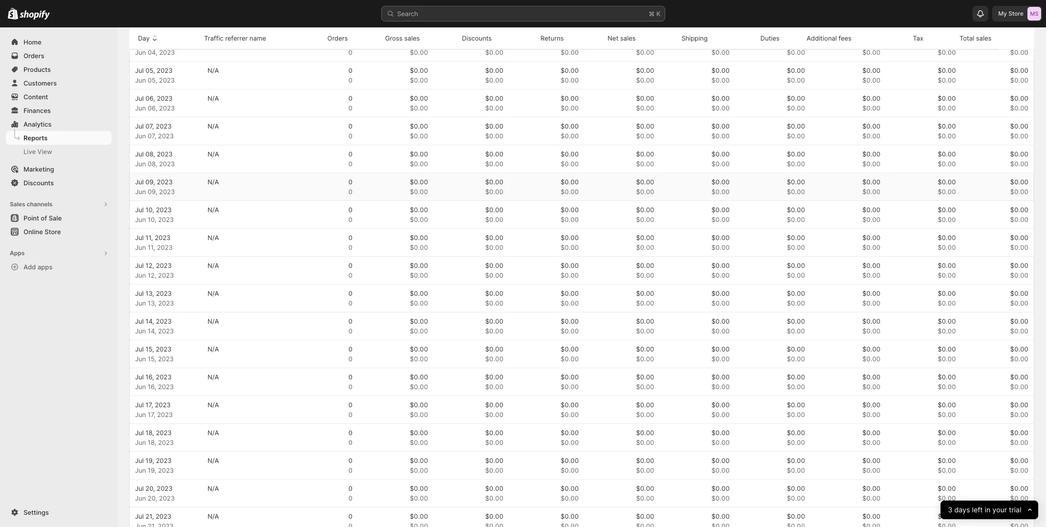 Task type: describe. For each thing, give the bounding box(es) containing it.
0 0 for jun 06, 2023
[[348, 94, 353, 112]]

1 vertical spatial 18,
[[148, 439, 156, 447]]

referrer
[[225, 34, 248, 42]]

2023 down jul 05, 2023 jun 05, 2023
[[157, 94, 173, 102]]

2023 up 'jul 21, 2023'
[[159, 495, 175, 503]]

jun for jul 18, 2023 jun 18, 2023
[[135, 439, 146, 447]]

n/a for jul 16, 2023 jun 16, 2023
[[208, 374, 219, 381]]

add apps button
[[6, 260, 112, 274]]

0 0 for jun 11, 2023
[[348, 234, 353, 252]]

2023 down jul 18, 2023 jun 18, 2023
[[156, 457, 172, 465]]

returns
[[541, 34, 564, 42]]

live view
[[23, 148, 52, 156]]

jul 13, 2023 jun 13, 2023
[[135, 290, 174, 307]]

my store image
[[1028, 7, 1041, 21]]

n/a for jul 08, 2023 jun 08, 2023
[[208, 150, 219, 158]]

24 0 from the top
[[348, 355, 353, 363]]

2023 up jul 18, 2023 jun 18, 2023
[[157, 411, 173, 419]]

2023 up jul 20, 2023 jun 20, 2023
[[158, 467, 174, 475]]

jun for jul 04, 2023 jun 04, 2023
[[135, 48, 146, 56]]

1 vertical spatial 20,
[[148, 495, 157, 503]]

jul for jul 18, 2023
[[135, 429, 144, 437]]

2023 up jul 14, 2023 jun 14, 2023
[[158, 300, 174, 307]]

point of sale link
[[6, 211, 112, 225]]

shipping
[[682, 34, 708, 42]]

2023 down jul 11, 2023 jun 11, 2023
[[156, 262, 172, 270]]

2023 down jul 06, 2023 jun 06, 2023
[[156, 122, 172, 130]]

name
[[250, 34, 266, 42]]

jul 15, 2023 jun 15, 2023
[[135, 346, 174, 363]]

jun for jul 11, 2023 jun 11, 2023
[[135, 244, 146, 252]]

2 0 from the top
[[348, 48, 353, 56]]

finances link
[[6, 104, 112, 117]]

jul 09, 2023 jun 09, 2023
[[135, 178, 175, 196]]

3 0 from the top
[[348, 67, 353, 74]]

2023 down "jul 19, 2023 jun 19, 2023"
[[157, 485, 173, 493]]

discounts button
[[451, 29, 493, 47]]

18 n/a from the top
[[208, 513, 219, 521]]

0 0 for jun 04, 2023
[[348, 39, 353, 56]]

2023 down jul 04, 2023 jun 04, 2023
[[157, 67, 173, 74]]

n/a for jul 10, 2023 jun 10, 2023
[[208, 206, 219, 214]]

home link
[[6, 35, 112, 49]]

n/a for jul 09, 2023 jun 09, 2023
[[208, 178, 219, 186]]

33 0 from the top
[[348, 485, 353, 493]]

total
[[960, 34, 974, 42]]

n/a for jul 19, 2023 jun 19, 2023
[[208, 457, 219, 465]]

online store
[[23, 228, 61, 236]]

day
[[138, 34, 150, 42]]

jul 10, 2023 jun 10, 2023
[[135, 206, 174, 224]]

n/a for jul 05, 2023 jun 05, 2023
[[208, 67, 219, 74]]

0 vertical spatial 11,
[[146, 234, 153, 242]]

2023 up jul 10, 2023 jun 10, 2023
[[159, 188, 175, 196]]

0 0 for jun 20, 2023
[[348, 485, 353, 503]]

discounts inside 'link'
[[23, 179, 54, 187]]

0 vertical spatial 17,
[[146, 401, 153, 409]]

jul for jul 17, 2023
[[135, 401, 144, 409]]

0 0 for jun 13, 2023
[[348, 290, 353, 307]]

add
[[23, 263, 36, 271]]

4 0 from the top
[[348, 76, 353, 84]]

2023 up "jul 19, 2023 jun 19, 2023"
[[158, 439, 174, 447]]

0 vertical spatial 06,
[[146, 94, 155, 102]]

sales channels button
[[6, 198, 112, 211]]

tax
[[913, 34, 924, 42]]

2023 down jul 15, 2023 jun 15, 2023 in the left bottom of the page
[[156, 374, 172, 381]]

net
[[608, 34, 619, 42]]

gross
[[385, 34, 403, 42]]

settings link
[[6, 506, 112, 520]]

jul for jul 04, 2023
[[135, 39, 144, 47]]

0 0 for jun 18, 2023
[[348, 429, 353, 447]]

sales channels
[[10, 201, 52, 208]]

additional fees button
[[796, 29, 853, 47]]

n/a for jul 11, 2023 jun 11, 2023
[[208, 234, 219, 242]]

1 vertical spatial 17,
[[148, 411, 155, 419]]

search
[[397, 10, 418, 18]]

n/a for jul 04, 2023 jun 04, 2023
[[208, 39, 219, 47]]

2023 down change
[[157, 39, 173, 47]]

1 horizontal spatial shopify image
[[20, 10, 50, 20]]

27 0 from the top
[[348, 401, 353, 409]]

jul for jul 19, 2023
[[135, 457, 144, 465]]

2023 up jul 07, 2023 jun 07, 2023
[[159, 104, 175, 112]]

duties
[[761, 34, 780, 42]]

jun for jul 05, 2023 jun 05, 2023
[[135, 76, 146, 84]]

n/a for jul 13, 2023 jun 13, 2023
[[208, 290, 219, 298]]

25 0 from the top
[[348, 374, 353, 381]]

jul 05, 2023 jun 05, 2023
[[135, 67, 175, 84]]

22 0 from the top
[[348, 328, 353, 335]]

content link
[[6, 90, 112, 104]]

discounts link
[[6, 176, 112, 190]]

products link
[[6, 63, 112, 76]]

1 vertical spatial 16,
[[148, 383, 156, 391]]

view
[[37, 148, 52, 156]]

sale
[[49, 214, 62, 222]]

28 0 from the top
[[348, 411, 353, 419]]

net sales
[[608, 34, 636, 42]]

orders link
[[6, 49, 112, 63]]

jul for jul 14, 2023
[[135, 318, 144, 326]]

additional fees
[[807, 34, 852, 42]]

1 vertical spatial 05,
[[148, 76, 157, 84]]

jul 19, 2023 jun 19, 2023
[[135, 457, 174, 475]]

0 0 for jun 08, 2023
[[348, 150, 353, 168]]

jul for jul 06, 2023
[[135, 94, 144, 102]]

0 vertical spatial 08,
[[146, 150, 155, 158]]

34 0 from the top
[[348, 495, 353, 503]]

point of sale
[[23, 214, 62, 222]]

customers
[[23, 79, 57, 87]]

18 0 from the top
[[348, 272, 353, 280]]

jun for jul 07, 2023 jun 07, 2023
[[135, 132, 146, 140]]

2023 down jul 07, 2023 jun 07, 2023
[[157, 150, 173, 158]]

jul 14, 2023 jun 14, 2023
[[135, 318, 174, 335]]

of
[[41, 214, 47, 222]]

29 0 from the top
[[348, 429, 353, 437]]

jul 04, 2023 jun 04, 2023
[[135, 39, 175, 56]]

apps
[[38, 263, 52, 271]]

jul 17, 2023 jun 17, 2023
[[135, 401, 173, 419]]

jun for jul 15, 2023 jun 15, 2023
[[135, 355, 146, 363]]

store for my store
[[1009, 10, 1024, 17]]

35 0 from the top
[[348, 513, 353, 521]]

1 no change image from the left
[[649, 20, 654, 27]]

26 0 from the top
[[348, 383, 353, 391]]

14 0 from the top
[[348, 216, 353, 224]]

0 vertical spatial 07,
[[146, 122, 154, 130]]

net sales button
[[596, 29, 637, 47]]

reports link
[[6, 131, 112, 145]]

2023 up jul 09, 2023 jun 09, 2023
[[159, 160, 175, 168]]

0 vertical spatial 20,
[[146, 485, 155, 493]]

5 0 from the top
[[348, 94, 353, 102]]

sales for gross sales
[[404, 34, 420, 42]]

7 0 from the top
[[348, 122, 353, 130]]

0 vertical spatial 13,
[[146, 290, 154, 298]]

days
[[955, 506, 970, 515]]

2023 down jul 08, 2023 jun 08, 2023
[[157, 178, 173, 186]]

1 vertical spatial 15,
[[148, 355, 156, 363]]

2023 up the jul 12, 2023 jun 12, 2023
[[157, 244, 173, 252]]

jun for jul 17, 2023 jun 17, 2023
[[135, 411, 146, 419]]

my store
[[998, 10, 1024, 17]]

k
[[657, 10, 661, 18]]

20 0 from the top
[[348, 300, 353, 307]]

returns button
[[529, 29, 565, 47]]

content
[[23, 93, 48, 101]]

jun for jul 14, 2023 jun 14, 2023
[[135, 328, 146, 335]]

channels
[[27, 201, 52, 208]]

0 vertical spatial 04,
[[146, 39, 155, 47]]

apps
[[10, 250, 25, 257]]

30 0 from the top
[[348, 439, 353, 447]]

jul 20, 2023 jun 20, 2023
[[135, 485, 175, 503]]

jul for jul 12, 2023
[[135, 262, 144, 270]]

0 vertical spatial 15,
[[146, 346, 154, 353]]

13 0 from the top
[[348, 206, 353, 214]]

n/a for jul 17, 2023 jun 17, 2023
[[208, 401, 219, 409]]

0 0 for jun 19, 2023
[[348, 457, 353, 475]]

jul for jul 10, 2023
[[135, 206, 144, 214]]

apps button
[[6, 247, 112, 260]]

finances
[[23, 107, 51, 115]]

in
[[985, 506, 991, 515]]

jul for jul 15, 2023
[[135, 346, 144, 353]]

2023 up jul 13, 2023 jun 13, 2023
[[158, 272, 174, 280]]

marketing link
[[6, 163, 112, 176]]

n/a for jul 06, 2023 jun 06, 2023
[[208, 94, 219, 102]]

8 0 from the top
[[348, 132, 353, 140]]

6 0 from the top
[[348, 104, 353, 112]]

19 0 from the top
[[348, 290, 353, 298]]

sales
[[10, 201, 25, 208]]

31 0 from the top
[[348, 457, 353, 465]]

traffic
[[204, 34, 223, 42]]

0 0 for jun 05, 2023
[[348, 67, 353, 84]]



Task type: locate. For each thing, give the bounding box(es) containing it.
3 sales from the left
[[976, 34, 992, 42]]

jul down jul 04, 2023 jun 04, 2023
[[135, 67, 144, 74]]

1 vertical spatial 11,
[[148, 244, 155, 252]]

jul down jul 17, 2023 jun 17, 2023
[[135, 429, 144, 437]]

1 jul from the top
[[135, 39, 144, 47]]

discounts
[[462, 34, 492, 42], [23, 179, 54, 187]]

traffic referrer name
[[204, 34, 266, 42]]

my
[[998, 10, 1007, 17]]

6 jun from the top
[[135, 188, 146, 196]]

2 no change image from the left
[[498, 20, 503, 27]]

5 0 0 from the top
[[348, 150, 353, 168]]

7 0 0 from the top
[[348, 206, 353, 224]]

18 jul from the top
[[135, 513, 144, 521]]

n/a for jul 20, 2023 jun 20, 2023
[[208, 485, 219, 493]]

0 0 for jun 16, 2023
[[348, 374, 353, 391]]

9 jul from the top
[[135, 262, 144, 270]]

jul 06, 2023 jun 06, 2023
[[135, 94, 175, 112]]

2023 down jul 14, 2023 jun 14, 2023
[[156, 346, 172, 353]]

32 0 from the top
[[348, 467, 353, 475]]

6 jul from the top
[[135, 178, 144, 186]]

store
[[1009, 10, 1024, 17], [45, 228, 61, 236]]

1 horizontal spatial sales
[[620, 34, 636, 42]]

14 0 0 from the top
[[348, 401, 353, 419]]

settings
[[23, 509, 49, 517]]

11 n/a from the top
[[208, 318, 219, 326]]

jul for jul 05, 2023
[[135, 67, 144, 74]]

jun inside jul 08, 2023 jun 08, 2023
[[135, 160, 146, 168]]

18, up "jul 19, 2023 jun 19, 2023"
[[148, 439, 156, 447]]

fees
[[839, 34, 852, 42]]

3
[[948, 506, 953, 515]]

jun for jul 09, 2023 jun 09, 2023
[[135, 188, 146, 196]]

19,
[[146, 457, 154, 465], [148, 467, 156, 475]]

online
[[23, 228, 43, 236]]

jul down the jul 16, 2023 jun 16, 2023
[[135, 401, 144, 409]]

2023 up jul 11, 2023 jun 11, 2023
[[158, 216, 174, 224]]

jul 21, 2023
[[135, 513, 171, 521]]

10 n/a from the top
[[208, 290, 219, 298]]

10 0 from the top
[[348, 160, 353, 168]]

12, down jul 11, 2023 jun 11, 2023
[[146, 262, 154, 270]]

1 0 0 from the top
[[348, 39, 353, 56]]

0 horizontal spatial no change image
[[649, 20, 654, 27]]

4 jun from the top
[[135, 132, 146, 140]]

jun for jul 08, 2023 jun 08, 2023
[[135, 160, 146, 168]]

jun inside jul 13, 2023 jun 13, 2023
[[135, 300, 146, 307]]

jun up jul 06, 2023 jun 06, 2023
[[135, 76, 146, 84]]

traffic referrer name button
[[203, 29, 277, 47]]

0 vertical spatial 14,
[[146, 318, 154, 326]]

sales for total sales
[[976, 34, 992, 42]]

2023 down day "button"
[[159, 48, 175, 56]]

16 jul from the top
[[135, 457, 144, 465]]

16 0 from the top
[[348, 244, 353, 252]]

1 vertical spatial 13,
[[148, 300, 156, 307]]

jul for jul 08, 2023
[[135, 150, 144, 158]]

8 jun from the top
[[135, 244, 146, 252]]

2 horizontal spatial sales
[[976, 34, 992, 42]]

jul down jul 13, 2023 jun 13, 2023
[[135, 318, 144, 326]]

15, down jul 14, 2023 jun 14, 2023
[[146, 346, 154, 353]]

1 vertical spatial discounts
[[23, 179, 54, 187]]

1 horizontal spatial store
[[1009, 10, 1024, 17]]

%
[[135, 21, 140, 28]]

discounts inside discounts button
[[462, 34, 492, 42]]

15 n/a from the top
[[208, 429, 219, 437]]

jul inside jul 06, 2023 jun 06, 2023
[[135, 94, 144, 102]]

jun up the jul 12, 2023 jun 12, 2023
[[135, 244, 146, 252]]

jul down jul 05, 2023 jun 05, 2023
[[135, 94, 144, 102]]

jul inside jul 13, 2023 jun 13, 2023
[[135, 290, 144, 298]]

17, down the jul 16, 2023 jun 16, 2023
[[146, 401, 153, 409]]

10 jul from the top
[[135, 290, 144, 298]]

jun up jul 15, 2023 jun 15, 2023 in the left bottom of the page
[[135, 328, 146, 335]]

05, up jul 06, 2023 jun 06, 2023
[[148, 76, 157, 84]]

11,
[[146, 234, 153, 242], [148, 244, 155, 252]]

jul for jul 09, 2023
[[135, 178, 144, 186]]

14,
[[146, 318, 154, 326], [148, 328, 156, 335]]

1 vertical spatial 04,
[[148, 48, 157, 56]]

0 0 for jun 17, 2023
[[348, 401, 353, 419]]

1 vertical spatial orders
[[23, 52, 44, 60]]

12 0 0 from the top
[[348, 346, 353, 363]]

1 vertical spatial 14,
[[148, 328, 156, 335]]

12 0 from the top
[[348, 188, 353, 196]]

jun inside jul 14, 2023 jun 14, 2023
[[135, 328, 146, 335]]

jun inside jul 17, 2023 jun 17, 2023
[[135, 411, 146, 419]]

$0.00
[[410, 1, 428, 9], [485, 1, 503, 9], [561, 1, 579, 9], [636, 1, 654, 9], [1010, 1, 1029, 9], [411, 11, 428, 19], [637, 11, 654, 19], [1011, 11, 1029, 19], [410, 39, 428, 47], [485, 39, 503, 47], [561, 39, 579, 47], [636, 39, 654, 47], [410, 48, 428, 56], [485, 48, 503, 56], [561, 48, 579, 56], [636, 48, 654, 56], [712, 48, 730, 56], [787, 48, 805, 56], [862, 48, 881, 56], [938, 48, 956, 56], [1010, 48, 1029, 56], [410, 67, 428, 74], [485, 67, 503, 74], [561, 67, 579, 74], [636, 67, 654, 74], [712, 67, 730, 74], [787, 67, 805, 74], [862, 67, 881, 74], [938, 67, 956, 74], [1010, 67, 1029, 74], [410, 76, 428, 84], [485, 76, 503, 84], [561, 76, 579, 84], [636, 76, 654, 84], [712, 76, 730, 84], [787, 76, 805, 84], [862, 76, 881, 84], [938, 76, 956, 84], [1010, 76, 1029, 84], [410, 94, 428, 102], [485, 94, 503, 102], [561, 94, 579, 102], [636, 94, 654, 102], [712, 94, 730, 102], [787, 94, 805, 102], [862, 94, 881, 102], [938, 94, 956, 102], [1010, 94, 1029, 102], [410, 104, 428, 112], [485, 104, 503, 112], [561, 104, 579, 112], [636, 104, 654, 112], [712, 104, 730, 112], [787, 104, 805, 112], [862, 104, 881, 112], [938, 104, 956, 112], [1010, 104, 1029, 112], [410, 122, 428, 130], [485, 122, 503, 130], [561, 122, 579, 130], [636, 122, 654, 130], [712, 122, 730, 130], [787, 122, 805, 130], [862, 122, 881, 130], [938, 122, 956, 130], [1010, 122, 1029, 130], [410, 132, 428, 140], [485, 132, 503, 140], [561, 132, 579, 140], [636, 132, 654, 140], [712, 132, 730, 140], [787, 132, 805, 140], [862, 132, 881, 140], [938, 132, 956, 140], [1010, 132, 1029, 140], [410, 150, 428, 158], [485, 150, 503, 158], [561, 150, 579, 158], [636, 150, 654, 158], [712, 150, 730, 158], [787, 150, 805, 158], [862, 150, 881, 158], [938, 150, 956, 158], [1010, 150, 1029, 158], [410, 160, 428, 168], [485, 160, 503, 168], [561, 160, 579, 168], [636, 160, 654, 168], [712, 160, 730, 168], [787, 160, 805, 168], [862, 160, 881, 168], [938, 160, 956, 168], [1010, 160, 1029, 168], [410, 178, 428, 186], [485, 178, 503, 186], [561, 178, 579, 186], [636, 178, 654, 186], [712, 178, 730, 186], [787, 178, 805, 186], [862, 178, 881, 186], [938, 178, 956, 186], [1010, 178, 1029, 186], [410, 188, 428, 196], [485, 188, 503, 196], [561, 188, 579, 196], [636, 188, 654, 196], [712, 188, 730, 196], [787, 188, 805, 196], [862, 188, 881, 196], [938, 188, 956, 196], [1010, 188, 1029, 196], [410, 206, 428, 214], [485, 206, 503, 214], [561, 206, 579, 214], [636, 206, 654, 214], [712, 206, 730, 214], [787, 206, 805, 214], [862, 206, 881, 214], [938, 206, 956, 214], [1010, 206, 1029, 214], [410, 216, 428, 224], [485, 216, 503, 224], [561, 216, 579, 224], [636, 216, 654, 224], [712, 216, 730, 224], [787, 216, 805, 224], [862, 216, 881, 224], [938, 216, 956, 224], [1010, 216, 1029, 224], [410, 234, 428, 242], [485, 234, 503, 242], [561, 234, 579, 242], [636, 234, 654, 242], [712, 234, 730, 242], [787, 234, 805, 242], [862, 234, 881, 242], [938, 234, 956, 242], [1010, 234, 1029, 242], [410, 244, 428, 252], [485, 244, 503, 252], [561, 244, 579, 252], [636, 244, 654, 252], [712, 244, 730, 252], [787, 244, 805, 252], [862, 244, 881, 252], [938, 244, 956, 252], [1010, 244, 1029, 252], [410, 262, 428, 270], [485, 262, 503, 270], [561, 262, 579, 270], [636, 262, 654, 270], [712, 262, 730, 270], [787, 262, 805, 270], [862, 262, 881, 270], [938, 262, 956, 270], [1010, 262, 1029, 270], [410, 272, 428, 280], [485, 272, 503, 280], [561, 272, 579, 280], [636, 272, 654, 280], [712, 272, 730, 280], [787, 272, 805, 280], [862, 272, 881, 280], [938, 272, 956, 280], [1010, 272, 1029, 280], [410, 290, 428, 298], [485, 290, 503, 298], [561, 290, 579, 298], [636, 290, 654, 298], [712, 290, 730, 298], [787, 290, 805, 298], [862, 290, 881, 298], [938, 290, 956, 298], [1010, 290, 1029, 298], [410, 300, 428, 307], [485, 300, 503, 307], [561, 300, 579, 307], [636, 300, 654, 307], [712, 300, 730, 307], [787, 300, 805, 307], [862, 300, 881, 307], [938, 300, 956, 307], [1010, 300, 1029, 307], [410, 318, 428, 326], [485, 318, 503, 326], [561, 318, 579, 326], [636, 318, 654, 326], [712, 318, 730, 326], [787, 318, 805, 326], [862, 318, 881, 326], [938, 318, 956, 326], [1010, 318, 1029, 326], [410, 328, 428, 335], [485, 328, 503, 335], [561, 328, 579, 335], [636, 328, 654, 335], [712, 328, 730, 335], [787, 328, 805, 335], [862, 328, 881, 335], [938, 328, 956, 335], [1010, 328, 1029, 335], [410, 346, 428, 353], [485, 346, 503, 353], [561, 346, 579, 353], [636, 346, 654, 353], [712, 346, 730, 353], [787, 346, 805, 353], [862, 346, 881, 353], [938, 346, 956, 353], [1010, 346, 1029, 353], [410, 355, 428, 363], [485, 355, 503, 363], [561, 355, 579, 363], [636, 355, 654, 363], [712, 355, 730, 363], [787, 355, 805, 363], [862, 355, 881, 363], [938, 355, 956, 363], [1010, 355, 1029, 363], [410, 374, 428, 381], [485, 374, 503, 381], [561, 374, 579, 381], [636, 374, 654, 381], [712, 374, 730, 381], [787, 374, 805, 381], [862, 374, 881, 381], [938, 374, 956, 381], [1010, 374, 1029, 381], [410, 383, 428, 391], [485, 383, 503, 391], [561, 383, 579, 391], [636, 383, 654, 391], [712, 383, 730, 391], [787, 383, 805, 391], [862, 383, 881, 391], [938, 383, 956, 391], [1010, 383, 1029, 391], [410, 401, 428, 409], [485, 401, 503, 409], [561, 401, 579, 409], [636, 401, 654, 409], [712, 401, 730, 409], [787, 401, 805, 409], [862, 401, 881, 409], [938, 401, 956, 409], [1010, 401, 1029, 409], [410, 411, 428, 419], [485, 411, 503, 419], [561, 411, 579, 419], [636, 411, 654, 419], [712, 411, 730, 419], [787, 411, 805, 419], [862, 411, 881, 419], [938, 411, 956, 419], [1010, 411, 1029, 419], [410, 429, 428, 437], [485, 429, 503, 437], [561, 429, 579, 437], [636, 429, 654, 437], [712, 429, 730, 437], [787, 429, 805, 437], [862, 429, 881, 437], [938, 429, 956, 437], [1010, 429, 1029, 437], [410, 439, 428, 447], [485, 439, 503, 447], [561, 439, 579, 447], [636, 439, 654, 447], [712, 439, 730, 447], [787, 439, 805, 447], [862, 439, 881, 447], [938, 439, 956, 447], [1010, 439, 1029, 447], [410, 457, 428, 465], [485, 457, 503, 465], [561, 457, 579, 465], [636, 457, 654, 465], [712, 457, 730, 465], [787, 457, 805, 465], [862, 457, 881, 465], [938, 457, 956, 465], [1010, 457, 1029, 465], [410, 467, 428, 475], [485, 467, 503, 475], [561, 467, 579, 475], [636, 467, 654, 475], [712, 467, 730, 475], [787, 467, 805, 475], [862, 467, 881, 475], [938, 467, 956, 475], [1010, 467, 1029, 475], [410, 485, 428, 493], [485, 485, 503, 493], [561, 485, 579, 493], [636, 485, 654, 493], [712, 485, 730, 493], [787, 485, 805, 493], [862, 485, 881, 493], [938, 485, 956, 493], [1010, 485, 1029, 493], [410, 495, 428, 503], [485, 495, 503, 503], [561, 495, 579, 503], [636, 495, 654, 503], [712, 495, 730, 503], [787, 495, 805, 503], [862, 495, 881, 503], [938, 495, 956, 503], [1010, 495, 1029, 503], [410, 513, 428, 521], [485, 513, 503, 521], [561, 513, 579, 521], [636, 513, 654, 521], [712, 513, 730, 521], [787, 513, 805, 521], [862, 513, 881, 521], [938, 513, 956, 521], [1010, 513, 1029, 521]]

4 jul from the top
[[135, 122, 144, 130]]

no change image
[[423, 20, 428, 27], [498, 20, 503, 27], [574, 20, 579, 27]]

jul inside jul 11, 2023 jun 11, 2023
[[135, 234, 144, 242]]

17, up jul 18, 2023 jun 18, 2023
[[148, 411, 155, 419]]

⌘ k
[[649, 10, 661, 18]]

2023 right 21,
[[156, 513, 171, 521]]

sales
[[404, 34, 420, 42], [620, 34, 636, 42], [976, 34, 992, 42]]

0 vertical spatial discounts
[[462, 34, 492, 42]]

jun inside the jul 16, 2023 jun 16, 2023
[[135, 383, 146, 391]]

0 0 for jun 12, 2023
[[348, 262, 353, 280]]

jun for jul 06, 2023 jun 06, 2023
[[135, 104, 146, 112]]

11 jul from the top
[[135, 318, 144, 326]]

shipping button
[[670, 29, 709, 47]]

sales inside button
[[404, 34, 420, 42]]

0 0 for jun 14, 2023
[[348, 318, 353, 335]]

jul down jul 14, 2023 jun 14, 2023
[[135, 346, 144, 353]]

jul inside jul 17, 2023 jun 17, 2023
[[135, 401, 144, 409]]

jun for jul 10, 2023 jun 10, 2023
[[135, 216, 146, 224]]

sales right gross
[[404, 34, 420, 42]]

1 horizontal spatial no change image
[[1023, 20, 1029, 27]]

jun up jul 10, 2023 jun 10, 2023
[[135, 188, 146, 196]]

20, up 'jul 21, 2023'
[[148, 495, 157, 503]]

jul down the jul 12, 2023 jun 12, 2023
[[135, 290, 144, 298]]

08, up jul 09, 2023 jun 09, 2023
[[148, 160, 157, 168]]

17 jul from the top
[[135, 485, 144, 493]]

0 horizontal spatial store
[[45, 228, 61, 236]]

total sales
[[960, 34, 992, 42]]

jun up "jul 19, 2023 jun 19, 2023"
[[135, 439, 146, 447]]

1 no change image from the left
[[423, 20, 428, 27]]

13, up jul 14, 2023 jun 14, 2023
[[148, 300, 156, 307]]

point
[[23, 214, 39, 222]]

orders inside button
[[327, 34, 348, 42]]

2023 down the jul 16, 2023 jun 16, 2023
[[155, 401, 171, 409]]

16, up jul 17, 2023 jun 17, 2023
[[148, 383, 156, 391]]

7 jul from the top
[[135, 206, 144, 214]]

n/a for jul 14, 2023 jun 14, 2023
[[208, 318, 219, 326]]

live view link
[[6, 145, 112, 159]]

duties button
[[749, 29, 781, 47]]

jul inside jul 08, 2023 jun 08, 2023
[[135, 150, 144, 158]]

jun for jul 19, 2023 jun 19, 2023
[[135, 467, 146, 475]]

jul down jul 06, 2023 jun 06, 2023
[[135, 122, 144, 130]]

8 0 0 from the top
[[348, 234, 353, 252]]

09, up jul 10, 2023 jun 10, 2023
[[148, 188, 157, 196]]

marketing
[[23, 165, 54, 173]]

jun inside jul 04, 2023 jun 04, 2023
[[135, 48, 146, 56]]

jul 07, 2023 jun 07, 2023
[[135, 122, 174, 140]]

jul for jul 11, 2023
[[135, 234, 144, 242]]

10, up jul 11, 2023 jun 11, 2023
[[148, 216, 156, 224]]

2023 up the jul 16, 2023 jun 16, 2023
[[158, 355, 174, 363]]

06,
[[146, 94, 155, 102], [148, 104, 157, 112]]

09,
[[146, 178, 155, 186], [148, 188, 157, 196]]

sales right net
[[620, 34, 636, 42]]

online store button
[[0, 225, 117, 239]]

3 0 0 from the top
[[348, 94, 353, 112]]

5 jul from the top
[[135, 150, 144, 158]]

2023 down jul 10, 2023 jun 10, 2023
[[155, 234, 171, 242]]

1 vertical spatial 08,
[[148, 160, 157, 168]]

0 vertical spatial orders
[[327, 34, 348, 42]]

jul for jul 07, 2023
[[135, 122, 144, 130]]

jun up jul 17, 2023 jun 17, 2023
[[135, 383, 146, 391]]

16, down jul 15, 2023 jun 15, 2023 in the left bottom of the page
[[146, 374, 154, 381]]

gross sales button
[[374, 29, 421, 47]]

jul 12, 2023 jun 12, 2023
[[135, 262, 174, 280]]

13,
[[146, 290, 154, 298], [148, 300, 156, 307]]

add apps
[[23, 263, 52, 271]]

2023 up jul 06, 2023 jun 06, 2023
[[159, 76, 175, 84]]

2 n/a from the top
[[208, 67, 219, 74]]

analytics
[[23, 120, 52, 128]]

n/a for jul 12, 2023 jun 12, 2023
[[208, 262, 219, 270]]

jul inside jul 09, 2023 jun 09, 2023
[[135, 178, 144, 186]]

n/a for jul 07, 2023 jun 07, 2023
[[208, 122, 219, 130]]

17 n/a from the top
[[208, 485, 219, 493]]

5 jun from the top
[[135, 160, 146, 168]]

jul 08, 2023 jun 08, 2023
[[135, 150, 175, 168]]

jun up jul 14, 2023 jun 14, 2023
[[135, 300, 146, 307]]

jul down jul 18, 2023 jun 18, 2023
[[135, 457, 144, 465]]

3 n/a from the top
[[208, 94, 219, 102]]

11 jun from the top
[[135, 328, 146, 335]]

0 vertical spatial store
[[1009, 10, 1024, 17]]

products
[[23, 66, 51, 73]]

2 jul from the top
[[135, 67, 144, 74]]

2023 up jul 17, 2023 jun 17, 2023
[[158, 383, 174, 391]]

1 vertical spatial store
[[45, 228, 61, 236]]

jul inside the jul 16, 2023 jun 16, 2023
[[135, 374, 144, 381]]

tax button
[[902, 29, 925, 47]]

0 0 for jun 07, 2023
[[348, 122, 353, 140]]

jul inside jul 18, 2023 jun 18, 2023
[[135, 429, 144, 437]]

18, down jul 17, 2023 jun 17, 2023
[[146, 429, 154, 437]]

06, up jul 07, 2023 jun 07, 2023
[[148, 104, 157, 112]]

jul 18, 2023 jun 18, 2023
[[135, 429, 174, 447]]

jun inside jul 05, 2023 jun 05, 2023
[[135, 76, 146, 84]]

23 0 from the top
[[348, 346, 353, 353]]

8 n/a from the top
[[208, 234, 219, 242]]

2 0 0 from the top
[[348, 67, 353, 84]]

jun inside jul 15, 2023 jun 15, 2023
[[135, 355, 146, 363]]

n/a
[[208, 39, 219, 47], [208, 67, 219, 74], [208, 94, 219, 102], [208, 122, 219, 130], [208, 150, 219, 158], [208, 178, 219, 186], [208, 206, 219, 214], [208, 234, 219, 242], [208, 262, 219, 270], [208, 290, 219, 298], [208, 318, 219, 326], [208, 346, 219, 353], [208, 374, 219, 381], [208, 401, 219, 409], [208, 429, 219, 437], [208, 457, 219, 465], [208, 485, 219, 493], [208, 513, 219, 521]]

0 vertical spatial 19,
[[146, 457, 154, 465]]

store down sale
[[45, 228, 61, 236]]

day button
[[137, 29, 161, 47]]

0 0 for jun 10, 2023
[[348, 206, 353, 224]]

jun inside jul 18, 2023 jun 18, 2023
[[135, 439, 146, 447]]

total sales button
[[948, 29, 993, 47]]

08, down jul 07, 2023 jun 07, 2023
[[146, 150, 155, 158]]

1 horizontal spatial discounts
[[462, 34, 492, 42]]

10 jun from the top
[[135, 300, 146, 307]]

17 0 0 from the top
[[348, 485, 353, 503]]

jul left 21,
[[135, 513, 144, 521]]

14, down jul 13, 2023 jun 13, 2023
[[146, 318, 154, 326]]

⌘
[[649, 10, 655, 18]]

10 0 0 from the top
[[348, 290, 353, 307]]

2023
[[157, 39, 173, 47], [159, 48, 175, 56], [157, 67, 173, 74], [159, 76, 175, 84], [157, 94, 173, 102], [159, 104, 175, 112], [156, 122, 172, 130], [158, 132, 174, 140], [157, 150, 173, 158], [159, 160, 175, 168], [157, 178, 173, 186], [159, 188, 175, 196], [156, 206, 172, 214], [158, 216, 174, 224], [155, 234, 171, 242], [157, 244, 173, 252], [156, 262, 172, 270], [158, 272, 174, 280], [156, 290, 172, 298], [158, 300, 174, 307], [156, 318, 172, 326], [158, 328, 174, 335], [156, 346, 172, 353], [158, 355, 174, 363], [156, 374, 172, 381], [158, 383, 174, 391], [155, 401, 171, 409], [157, 411, 173, 419], [156, 429, 172, 437], [158, 439, 174, 447], [156, 457, 172, 465], [158, 467, 174, 475], [157, 485, 173, 493], [159, 495, 175, 503], [156, 513, 171, 521]]

jun up jul 20, 2023 jun 20, 2023
[[135, 467, 146, 475]]

jul inside jul 05, 2023 jun 05, 2023
[[135, 67, 144, 74]]

sales for net sales
[[620, 34, 636, 42]]

% change
[[135, 21, 165, 28]]

jul down "jul 19, 2023 jun 19, 2023"
[[135, 485, 144, 493]]

jul down jul 08, 2023 jun 08, 2023
[[135, 178, 144, 186]]

1 0 from the top
[[348, 39, 353, 47]]

04, down % change
[[146, 39, 155, 47]]

21 0 from the top
[[348, 318, 353, 326]]

1 vertical spatial 10,
[[148, 216, 156, 224]]

20, down "jul 19, 2023 jun 19, 2023"
[[146, 485, 155, 493]]

5 n/a from the top
[[208, 150, 219, 158]]

jul inside jul 14, 2023 jun 14, 2023
[[135, 318, 144, 326]]

jul for jul 20, 2023
[[135, 485, 144, 493]]

jul down jul 07, 2023 jun 07, 2023
[[135, 150, 144, 158]]

jul down jul 10, 2023 jun 10, 2023
[[135, 234, 144, 242]]

sales right total at the right of page
[[976, 34, 992, 42]]

jul 11, 2023 jun 11, 2023
[[135, 234, 173, 252]]

jun for jul 12, 2023 jun 12, 2023
[[135, 272, 146, 280]]

3 no change image from the left
[[574, 20, 579, 27]]

2 horizontal spatial no change image
[[574, 20, 579, 27]]

jun up the jul 16, 2023 jun 16, 2023
[[135, 355, 146, 363]]

additional
[[807, 34, 837, 42]]

live
[[23, 148, 36, 156]]

6 0 0 from the top
[[348, 178, 353, 196]]

n/a for jul 18, 2023 jun 18, 2023
[[208, 429, 219, 437]]

2 jun from the top
[[135, 76, 146, 84]]

store for online store
[[45, 228, 61, 236]]

2 no change image from the left
[[1023, 20, 1029, 27]]

1 horizontal spatial orders
[[327, 34, 348, 42]]

2023 down jul 09, 2023 jun 09, 2023
[[156, 206, 172, 214]]

2023 down jul 17, 2023 jun 17, 2023
[[156, 429, 172, 437]]

3 jul from the top
[[135, 94, 144, 102]]

3 days left in your trial button
[[941, 501, 1038, 520]]

21,
[[146, 513, 154, 521]]

6 n/a from the top
[[208, 178, 219, 186]]

14 n/a from the top
[[208, 401, 219, 409]]

08,
[[146, 150, 155, 158], [148, 160, 157, 168]]

2023 up jul 08, 2023 jun 08, 2023
[[158, 132, 174, 140]]

19, down jul 18, 2023 jun 18, 2023
[[146, 457, 154, 465]]

05,
[[146, 67, 155, 74], [148, 76, 157, 84]]

07, up jul 08, 2023 jun 08, 2023
[[148, 132, 156, 140]]

jul inside the jul 12, 2023 jun 12, 2023
[[135, 262, 144, 270]]

15 0 0 from the top
[[348, 429, 353, 447]]

10, down jul 09, 2023 jun 09, 2023
[[146, 206, 154, 214]]

jul for jul 16, 2023
[[135, 374, 144, 381]]

jun up jul 18, 2023 jun 18, 2023
[[135, 411, 146, 419]]

12 jul from the top
[[135, 346, 144, 353]]

14, up jul 15, 2023 jun 15, 2023 in the left bottom of the page
[[148, 328, 156, 335]]

1 vertical spatial 19,
[[148, 467, 156, 475]]

9 n/a from the top
[[208, 262, 219, 270]]

16,
[[146, 374, 154, 381], [148, 383, 156, 391]]

n/a for jul 15, 2023 jun 15, 2023
[[208, 346, 219, 353]]

16 jun from the top
[[135, 467, 146, 475]]

4 0 0 from the top
[[348, 122, 353, 140]]

0 vertical spatial 10,
[[146, 206, 154, 214]]

1 sales from the left
[[404, 34, 420, 42]]

jul down jul 11, 2023 jun 11, 2023
[[135, 262, 144, 270]]

jul inside jul 04, 2023 jun 04, 2023
[[135, 39, 144, 47]]

1 vertical spatial 12,
[[148, 272, 156, 280]]

jun inside "jul 19, 2023 jun 19, 2023"
[[135, 467, 146, 475]]

10,
[[146, 206, 154, 214], [148, 216, 156, 224]]

jul for jul 13, 2023
[[135, 290, 144, 298]]

0 vertical spatial 09,
[[146, 178, 155, 186]]

13 n/a from the top
[[208, 374, 219, 381]]

20,
[[146, 485, 155, 493], [148, 495, 157, 503]]

jul inside "jul 19, 2023 jun 19, 2023"
[[135, 457, 144, 465]]

1 horizontal spatial no change image
[[498, 20, 503, 27]]

0 horizontal spatial discounts
[[23, 179, 54, 187]]

0 horizontal spatial orders
[[23, 52, 44, 60]]

jul inside jul 10, 2023 jun 10, 2023
[[135, 206, 144, 214]]

0 vertical spatial 18,
[[146, 429, 154, 437]]

1 vertical spatial 09,
[[148, 188, 157, 196]]

jun inside jul 07, 2023 jun 07, 2023
[[135, 132, 146, 140]]

15 jun from the top
[[135, 439, 146, 447]]

4 n/a from the top
[[208, 122, 219, 130]]

2023 down jul 13, 2023 jun 13, 2023
[[156, 318, 172, 326]]

shopify image
[[8, 8, 18, 20], [20, 10, 50, 20]]

12 jun from the top
[[135, 355, 146, 363]]

16 n/a from the top
[[208, 457, 219, 465]]

reports
[[23, 134, 48, 142]]

jun inside jul 11, 2023 jun 11, 2023
[[135, 244, 146, 252]]

06, down jul 05, 2023 jun 05, 2023
[[146, 94, 155, 102]]

jun inside jul 20, 2023 jun 20, 2023
[[135, 495, 146, 503]]

11 0 from the top
[[348, 178, 353, 186]]

jul 16, 2023 jun 16, 2023
[[135, 374, 174, 391]]

analytics link
[[6, 117, 112, 131]]

jul down jul 09, 2023 jun 09, 2023
[[135, 206, 144, 214]]

customers link
[[6, 76, 112, 90]]

07, down jul 06, 2023 jun 06, 2023
[[146, 122, 154, 130]]

$0.00 $0.00
[[410, 39, 428, 56], [485, 39, 503, 56], [561, 39, 579, 56], [636, 39, 654, 56], [410, 67, 428, 84], [485, 67, 503, 84], [561, 67, 579, 84], [636, 67, 654, 84], [712, 67, 730, 84], [787, 67, 805, 84], [862, 67, 881, 84], [938, 67, 956, 84], [1010, 67, 1029, 84], [410, 94, 428, 112], [485, 94, 503, 112], [561, 94, 579, 112], [636, 94, 654, 112], [712, 94, 730, 112], [787, 94, 805, 112], [862, 94, 881, 112], [938, 94, 956, 112], [1010, 94, 1029, 112], [410, 122, 428, 140], [485, 122, 503, 140], [561, 122, 579, 140], [636, 122, 654, 140], [712, 122, 730, 140], [787, 122, 805, 140], [862, 122, 881, 140], [938, 122, 956, 140], [1010, 122, 1029, 140], [410, 150, 428, 168], [485, 150, 503, 168], [561, 150, 579, 168], [636, 150, 654, 168], [712, 150, 730, 168], [787, 150, 805, 168], [862, 150, 881, 168], [938, 150, 956, 168], [1010, 150, 1029, 168], [410, 178, 428, 196], [485, 178, 503, 196], [561, 178, 579, 196], [636, 178, 654, 196], [712, 178, 730, 196], [787, 178, 805, 196], [862, 178, 881, 196], [938, 178, 956, 196], [1010, 178, 1029, 196], [410, 206, 428, 224], [485, 206, 503, 224], [561, 206, 579, 224], [636, 206, 654, 224], [712, 206, 730, 224], [787, 206, 805, 224], [862, 206, 881, 224], [938, 206, 956, 224], [1010, 206, 1029, 224], [410, 234, 428, 252], [485, 234, 503, 252], [561, 234, 579, 252], [636, 234, 654, 252], [712, 234, 730, 252], [787, 234, 805, 252], [862, 234, 881, 252], [938, 234, 956, 252], [1010, 234, 1029, 252], [410, 262, 428, 280], [485, 262, 503, 280], [561, 262, 579, 280], [636, 262, 654, 280], [712, 262, 730, 280], [787, 262, 805, 280], [862, 262, 881, 280], [938, 262, 956, 280], [1010, 262, 1029, 280], [410, 290, 428, 307], [485, 290, 503, 307], [561, 290, 579, 307], [636, 290, 654, 307], [712, 290, 730, 307], [787, 290, 805, 307], [862, 290, 881, 307], [938, 290, 956, 307], [1010, 290, 1029, 307], [410, 318, 428, 335], [485, 318, 503, 335], [561, 318, 579, 335], [636, 318, 654, 335], [712, 318, 730, 335], [787, 318, 805, 335], [862, 318, 881, 335], [938, 318, 956, 335], [1010, 318, 1029, 335], [410, 346, 428, 363], [485, 346, 503, 363], [561, 346, 579, 363], [636, 346, 654, 363], [712, 346, 730, 363], [787, 346, 805, 363], [862, 346, 881, 363], [938, 346, 956, 363], [1010, 346, 1029, 363], [410, 374, 428, 391], [485, 374, 503, 391], [561, 374, 579, 391], [636, 374, 654, 391], [712, 374, 730, 391], [787, 374, 805, 391], [862, 374, 881, 391], [938, 374, 956, 391], [1010, 374, 1029, 391], [410, 401, 428, 419], [485, 401, 503, 419], [561, 401, 579, 419], [636, 401, 654, 419], [712, 401, 730, 419], [787, 401, 805, 419], [862, 401, 881, 419], [938, 401, 956, 419], [1010, 401, 1029, 419], [410, 429, 428, 447], [485, 429, 503, 447], [561, 429, 579, 447], [636, 429, 654, 447], [712, 429, 730, 447], [787, 429, 805, 447], [862, 429, 881, 447], [938, 429, 956, 447], [1010, 429, 1029, 447], [410, 457, 428, 475], [485, 457, 503, 475], [561, 457, 579, 475], [636, 457, 654, 475], [712, 457, 730, 475], [787, 457, 805, 475], [862, 457, 881, 475], [938, 457, 956, 475], [1010, 457, 1029, 475], [410, 485, 428, 503], [485, 485, 503, 503], [561, 485, 579, 503], [636, 485, 654, 503], [712, 485, 730, 503], [787, 485, 805, 503], [862, 485, 881, 503], [938, 485, 956, 503], [1010, 485, 1029, 503]]

17,
[[146, 401, 153, 409], [148, 411, 155, 419]]

orders
[[327, 34, 348, 42], [23, 52, 44, 60]]

point of sale button
[[0, 211, 117, 225]]

jun for jul 13, 2023 jun 13, 2023
[[135, 300, 146, 307]]

1 vertical spatial 06,
[[148, 104, 157, 112]]

0 vertical spatial 12,
[[146, 262, 154, 270]]

16 0 0 from the top
[[348, 457, 353, 475]]

0 vertical spatial 05,
[[146, 67, 155, 74]]

jun inside jul 06, 2023 jun 06, 2023
[[135, 104, 146, 112]]

05, down jul 04, 2023 jun 04, 2023
[[146, 67, 155, 74]]

15, up the jul 16, 2023 jun 16, 2023
[[148, 355, 156, 363]]

1 n/a from the top
[[208, 39, 219, 47]]

jul inside jul 07, 2023 jun 07, 2023
[[135, 122, 144, 130]]

no change image
[[649, 20, 654, 27], [1023, 20, 1029, 27]]

0 0 for jun 09, 2023
[[348, 178, 353, 196]]

left
[[972, 506, 983, 515]]

jul inside jul 20, 2023 jun 20, 2023
[[135, 485, 144, 493]]

0 vertical spatial 16,
[[146, 374, 154, 381]]

13 jun from the top
[[135, 383, 146, 391]]

0 0 for jun 15, 2023
[[348, 346, 353, 363]]

jun up 21,
[[135, 495, 146, 503]]

9 0 0 from the top
[[348, 262, 353, 280]]

1 jun from the top
[[135, 48, 146, 56]]

jul
[[135, 39, 144, 47], [135, 67, 144, 74], [135, 94, 144, 102], [135, 122, 144, 130], [135, 150, 144, 158], [135, 178, 144, 186], [135, 206, 144, 214], [135, 234, 144, 242], [135, 262, 144, 270], [135, 290, 144, 298], [135, 318, 144, 326], [135, 346, 144, 353], [135, 374, 144, 381], [135, 401, 144, 409], [135, 429, 144, 437], [135, 457, 144, 465], [135, 485, 144, 493], [135, 513, 144, 521]]

home
[[23, 38, 41, 46]]

0 horizontal spatial shopify image
[[8, 8, 18, 20]]

0 horizontal spatial no change image
[[423, 20, 428, 27]]

11, up the jul 12, 2023 jun 12, 2023
[[148, 244, 155, 252]]

0 horizontal spatial sales
[[404, 34, 420, 42]]

2023 down the jul 12, 2023 jun 12, 2023
[[156, 290, 172, 298]]

gross sales
[[385, 34, 420, 42]]

jun inside the jul 12, 2023 jun 12, 2023
[[135, 272, 146, 280]]

17 0 from the top
[[348, 262, 353, 270]]

jun for jul 20, 2023 jun 20, 2023
[[135, 495, 146, 503]]

store inside "link"
[[45, 228, 61, 236]]

12 n/a from the top
[[208, 346, 219, 353]]

12, up jul 13, 2023 jun 13, 2023
[[148, 272, 156, 280]]

04, down day "button"
[[148, 48, 157, 56]]

7 jun from the top
[[135, 216, 146, 224]]

8 jul from the top
[[135, 234, 144, 242]]

14 jun from the top
[[135, 411, 146, 419]]

jun up jul 09, 2023 jun 09, 2023
[[135, 160, 146, 168]]

3 days left in your trial
[[948, 506, 1022, 515]]

9 0 from the top
[[348, 150, 353, 158]]

jun inside jul 10, 2023 jun 10, 2023
[[135, 216, 146, 224]]

15 0 from the top
[[348, 234, 353, 242]]

9 jun from the top
[[135, 272, 146, 280]]

jun up jul 08, 2023 jun 08, 2023
[[135, 132, 146, 140]]

jun inside jul 09, 2023 jun 09, 2023
[[135, 188, 146, 196]]

2023 up jul 15, 2023 jun 15, 2023 in the left bottom of the page
[[158, 328, 174, 335]]

19, up jul 20, 2023 jun 20, 2023
[[148, 467, 156, 475]]

jun up jul 11, 2023 jun 11, 2023
[[135, 216, 146, 224]]

1 vertical spatial 07,
[[148, 132, 156, 140]]

11, down jul 10, 2023 jun 10, 2023
[[146, 234, 153, 242]]

11 0 0 from the top
[[348, 318, 353, 335]]

trial
[[1009, 506, 1022, 515]]

jul down "%"
[[135, 39, 144, 47]]

change
[[142, 21, 165, 28]]

online store link
[[6, 225, 112, 239]]

jun down day on the top of the page
[[135, 48, 146, 56]]

jul inside jul 15, 2023 jun 15, 2023
[[135, 346, 144, 353]]

your
[[993, 506, 1007, 515]]

jun for jul 16, 2023 jun 16, 2023
[[135, 383, 146, 391]]

store right my
[[1009, 10, 1024, 17]]

17 jun from the top
[[135, 495, 146, 503]]



Task type: vqa. For each thing, say whether or not it's contained in the screenshot.


